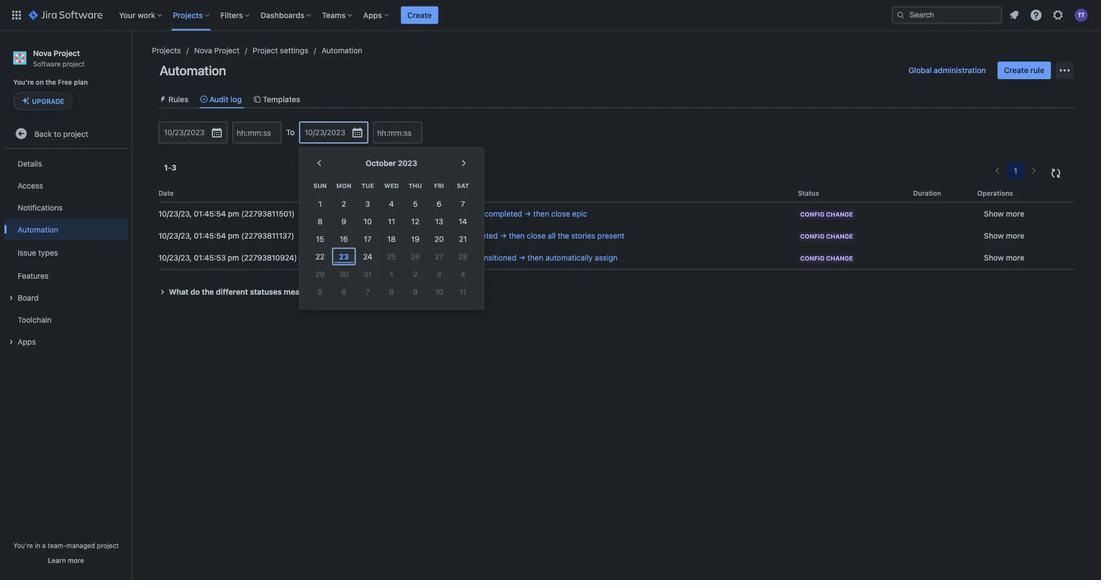 Task type: vqa. For each thing, say whether or not it's contained in the screenshot.


Task type: locate. For each thing, give the bounding box(es) containing it.
Search field
[[893, 6, 1003, 24]]

1 vertical spatial 6
[[342, 287, 347, 296]]

2 config change from the top
[[801, 233, 854, 240]]

row up 18
[[308, 213, 475, 230]]

0 vertical spatial stories
[[445, 210, 469, 219]]

pm up 10/23/23, 01:45:53 pm (22793810924)
[[228, 232, 239, 241]]

audit log
[[210, 95, 242, 104]]

1 horizontal spatial 8 button
[[380, 283, 404, 301]]

1 vertical spatial close
[[527, 232, 546, 241]]

stories up automatically
[[572, 232, 596, 241]]

1 horizontal spatial automation
[[160, 63, 226, 78]]

3 show more button from the top
[[978, 250, 1032, 267]]

close up automatically
[[552, 210, 571, 219]]

0 vertical spatial 11
[[388, 217, 395, 226]]

row down 31
[[308, 283, 475, 301]]

fri
[[435, 183, 444, 190]]

0 vertical spatial show
[[985, 210, 1005, 219]]

config change for when all stories are completed → then close epic
[[801, 211, 854, 218]]

0 vertical spatial 6 button
[[428, 195, 451, 213]]

you're for you're on the free plan
[[13, 78, 34, 86]]

1 horizontal spatial the
[[202, 288, 214, 297]]

when for when an issue is transitioned → then automatically assign
[[413, 254, 433, 263]]

11 up 18
[[388, 217, 395, 226]]

automation link down teams dropdown button
[[322, 44, 363, 57]]

config change
[[801, 211, 854, 218], [801, 233, 854, 240], [801, 255, 854, 263]]

1 show from the top
[[985, 210, 1005, 219]]

None text field
[[164, 127, 166, 138], [305, 127, 307, 138], [164, 127, 166, 138], [305, 127, 307, 138]]

1 hh:mm:ss field from the left
[[234, 123, 281, 143]]

7
[[461, 199, 465, 208], [366, 287, 370, 296]]

the inside dropdown button
[[202, 288, 214, 297]]

2 you're from the top
[[13, 542, 33, 550]]

1 vertical spatial 9 button
[[404, 283, 428, 301]]

hh:mm:ss field
[[234, 123, 281, 143], [374, 123, 422, 143]]

0 vertical spatial 4
[[389, 199, 394, 208]]

project right to
[[63, 129, 88, 138]]

1 vertical spatial is
[[467, 254, 472, 263]]

change for when an issue is transitioned → then automatically assign
[[827, 255, 854, 263]]

pm for (22793811137)
[[228, 232, 239, 241]]

0 vertical spatial 2
[[342, 199, 346, 208]]

2 vertical spatial when
[[413, 254, 433, 263]]

you're left on
[[13, 78, 34, 86]]

row containing 5
[[308, 283, 475, 301]]

2 show more from the top
[[985, 232, 1025, 241]]

expand image inside board button
[[4, 292, 18, 305]]

back to project link
[[4, 123, 128, 145]]

notifications image
[[1008, 9, 1021, 22]]

2 01:45:54 from the top
[[194, 232, 226, 241]]

1 horizontal spatial 4
[[461, 270, 466, 279]]

projects for projects popup button at the left top of page
[[173, 10, 203, 20]]

23 button
[[332, 248, 356, 266]]

1 vertical spatial 2 button
[[404, 266, 428, 283]]

1 vertical spatial 01:45:54
[[194, 232, 226, 241]]

automation link up types
[[4, 219, 128, 241]]

0 vertical spatial 7
[[461, 199, 465, 208]]

0 vertical spatial 10 button
[[356, 213, 380, 230]]

create inside button
[[408, 10, 432, 20]]

4 for the right 4 button
[[461, 270, 466, 279]]

toolchain
[[18, 315, 52, 325]]

tab list containing rules
[[154, 90, 1080, 109]]

when for when all stories are completed → then close epic
[[413, 210, 433, 219]]

when an issue is transitioned → then automatically assign
[[413, 254, 618, 263]]

2 row from the top
[[308, 195, 475, 213]]

stories right 13
[[445, 210, 469, 219]]

show more button for when an issue is transitioned → then automatically assign
[[978, 250, 1032, 267]]

9 button
[[332, 213, 356, 230], [404, 283, 428, 301]]

pm
[[228, 210, 239, 219], [228, 232, 239, 241], [228, 254, 239, 263]]

create left rule
[[1005, 66, 1029, 75]]

config
[[801, 211, 825, 218], [801, 233, 825, 240], [801, 255, 825, 263]]

1 vertical spatial 7 button
[[356, 283, 380, 301]]

9 button down 26 button
[[404, 283, 428, 301]]

sun
[[314, 183, 327, 190]]

2 down 26 button
[[413, 270, 418, 279]]

10/23/2023 up last month image
[[305, 128, 346, 137]]

the right on
[[46, 78, 56, 86]]

10 down an
[[435, 287, 444, 296]]

free
[[58, 78, 72, 86]]

7 for left 7 button
[[366, 287, 370, 296]]

1 config from the top
[[801, 211, 825, 218]]

1 vertical spatial 2
[[413, 270, 418, 279]]

apps inside button
[[18, 337, 36, 347]]

1 vertical spatial 3
[[366, 199, 370, 208]]

1 vertical spatial 10 button
[[428, 283, 451, 301]]

apps
[[364, 10, 382, 20], [18, 337, 36, 347]]

3 show more from the top
[[985, 254, 1025, 263]]

1 vertical spatial change
[[827, 233, 854, 240]]

1 up 'date'
[[164, 163, 168, 172]]

grid
[[308, 177, 475, 301]]

tab list
[[154, 90, 1080, 109]]

close up when an issue is transitioned → then automatically assign link
[[527, 232, 546, 241]]

actions image
[[1059, 64, 1072, 77]]

nova
[[194, 46, 212, 55], [33, 48, 52, 58]]

6
[[437, 199, 442, 208], [342, 287, 347, 296]]

do
[[191, 288, 200, 297]]

0 horizontal spatial 6 button
[[332, 283, 356, 301]]

automation down notifications
[[18, 225, 58, 234]]

3 10/23/23, from the top
[[159, 254, 192, 263]]

notifications link
[[4, 197, 128, 219]]

5 button
[[404, 195, 428, 213], [308, 283, 332, 301]]

1 vertical spatial show more button
[[978, 228, 1032, 245]]

3 button down an
[[428, 266, 451, 283]]

4 button down 28
[[451, 266, 475, 283]]

0 vertical spatial config change
[[801, 211, 854, 218]]

jira software image
[[29, 9, 103, 22], [29, 9, 103, 22]]

3 down the tue
[[366, 199, 370, 208]]

completed down 14 button
[[460, 232, 498, 241]]

more for second show more button from the bottom
[[1007, 232, 1025, 241]]

your profile and settings image
[[1075, 9, 1089, 22]]

1 expand image from the top
[[4, 292, 18, 305]]

back
[[34, 129, 52, 138]]

back to project
[[34, 129, 88, 138]]

search image
[[897, 11, 906, 20]]

config for when an issue is transitioned → then automatically assign
[[801, 255, 825, 263]]

3 show from the top
[[985, 254, 1005, 263]]

0 vertical spatial pm
[[228, 210, 239, 219]]

2 vertical spatial automation
[[18, 225, 58, 234]]

automation down teams dropdown button
[[322, 46, 363, 55]]

1 vertical spatial apps
[[18, 337, 36, 347]]

group containing details
[[4, 149, 128, 356]]

→ down the when all stories are completed → then close epic
[[500, 232, 507, 241]]

14
[[459, 217, 467, 226]]

expand image
[[4, 292, 18, 305], [4, 336, 18, 349]]

primary element
[[7, 0, 893, 31]]

nova inside nova project software project
[[33, 48, 52, 58]]

0 vertical spatial 9 button
[[332, 213, 356, 230]]

create right apps popup button
[[408, 10, 432, 20]]

7 down 31 "button"
[[366, 287, 370, 296]]

change for when epic is completed → then close all the stories present
[[827, 233, 854, 240]]

0 vertical spatial all
[[435, 210, 443, 219]]

1 you're from the top
[[13, 78, 34, 86]]

apps inside popup button
[[364, 10, 382, 20]]

toolchain link
[[4, 309, 128, 331]]

10/23/23, for 10/23/23, 01:45:53 pm (22793810924)
[[159, 254, 192, 263]]

issue
[[18, 248, 36, 257]]

statuses
[[250, 288, 282, 297]]

2 horizontal spatial 3
[[437, 270, 442, 279]]

2 expand image from the top
[[4, 336, 18, 349]]

rule
[[413, 190, 427, 197]]

project
[[63, 60, 85, 68], [63, 129, 88, 138], [97, 542, 119, 550]]

2 vertical spatial →
[[519, 254, 526, 263]]

1 vertical spatial 4 button
[[451, 266, 475, 283]]

group
[[4, 149, 128, 356]]

apps right teams dropdown button
[[364, 10, 382, 20]]

0 vertical spatial 01:45:54
[[194, 210, 226, 219]]

nova project software project
[[33, 48, 85, 68]]

pm down the 10/23/23, 01:45:54 pm (22793811137)
[[228, 254, 239, 263]]

details
[[18, 159, 42, 168]]

expand image down toolchain
[[4, 336, 18, 349]]

0 horizontal spatial automation link
[[4, 219, 128, 241]]

project left settings
[[253, 46, 278, 55]]

10 button up 17
[[356, 213, 380, 230]]

2 button down mon
[[332, 195, 356, 213]]

23
[[339, 252, 349, 261]]

row down the wed
[[308, 195, 475, 213]]

projects inside projects popup button
[[173, 10, 203, 20]]

row containing sun
[[308, 177, 475, 195]]

help image
[[1030, 9, 1044, 22]]

10/23/2023 down rules at top
[[164, 128, 205, 137]]

8 down 25 button
[[389, 287, 394, 296]]

projects right sidebar navigation "icon"
[[152, 46, 181, 55]]

10 button down an
[[428, 283, 451, 301]]

project up 'software'
[[54, 48, 80, 58]]

0 vertical spatial config
[[801, 211, 825, 218]]

0 vertical spatial automation
[[322, 46, 363, 55]]

0 vertical spatial 4 button
[[380, 195, 404, 213]]

automation link
[[322, 44, 363, 57], [4, 219, 128, 241]]

nova for nova project
[[194, 46, 212, 55]]

0 horizontal spatial hh:mm:ss field
[[234, 123, 281, 143]]

automation link for project settings
[[322, 44, 363, 57]]

1 horizontal spatial nova
[[194, 46, 212, 55]]

1 horizontal spatial all
[[548, 232, 556, 241]]

refresh log image
[[1050, 167, 1063, 180]]

1 config change from the top
[[801, 211, 854, 218]]

3 change from the top
[[827, 255, 854, 263]]

automation for project settings
[[322, 46, 363, 55]]

17 button
[[356, 230, 380, 248]]

expand image down 'features'
[[4, 292, 18, 305]]

is right issue
[[467, 254, 472, 263]]

stories
[[445, 210, 469, 219], [572, 232, 596, 241]]

pagination element
[[989, 163, 1044, 180]]

1 left "refresh log" icon
[[1015, 167, 1018, 176]]

all up automatically
[[548, 232, 556, 241]]

apps down toolchain
[[18, 337, 36, 347]]

2 change from the top
[[827, 233, 854, 240]]

6 down fri
[[437, 199, 442, 208]]

01:45:54 up 01:45:53
[[194, 232, 226, 241]]

you're left in
[[13, 542, 33, 550]]

7 button up 14
[[451, 195, 475, 213]]

5 down rule
[[413, 199, 418, 208]]

10/23/2023
[[164, 128, 205, 137], [305, 128, 346, 137]]

8 button up 15
[[308, 213, 332, 230]]

what do the different statuses mean? button
[[156, 286, 1075, 299]]

1 show more from the top
[[985, 210, 1025, 219]]

create inside button
[[1005, 66, 1029, 75]]

3 config from the top
[[801, 255, 825, 263]]

nova right projects link
[[194, 46, 212, 55]]

tue
[[362, 183, 374, 190]]

0 horizontal spatial create
[[408, 10, 432, 20]]

row group
[[308, 195, 475, 301]]

1 vertical spatial project
[[63, 129, 88, 138]]

epic up automatically
[[573, 210, 588, 219]]

1 vertical spatial 11
[[460, 287, 467, 296]]

when left 27
[[413, 254, 433, 263]]

1 horizontal spatial 2
[[413, 270, 418, 279]]

the right do on the left of page
[[202, 288, 214, 297]]

→ for completed
[[525, 210, 532, 219]]

then for completed
[[534, 210, 550, 219]]

show more for assign
[[985, 254, 1025, 263]]

1 vertical spatial 3 button
[[428, 266, 451, 283]]

1 vertical spatial 10
[[435, 287, 444, 296]]

project for nova project
[[214, 46, 240, 55]]

you're for you're in a team-managed project
[[13, 542, 33, 550]]

config change for when an issue is transitioned → then automatically assign
[[801, 255, 854, 263]]

11 button down issue
[[451, 283, 475, 301]]

11 down issue
[[460, 287, 467, 296]]

project
[[214, 46, 240, 55], [253, 46, 278, 55], [54, 48, 80, 58]]

0 horizontal spatial the
[[46, 78, 56, 86]]

row up 25
[[308, 230, 475, 248]]

hh:mm:ss field up october 2023
[[374, 123, 422, 143]]

completed
[[485, 210, 523, 219], [460, 232, 498, 241]]

1 change from the top
[[827, 211, 854, 218]]

is
[[453, 232, 458, 241], [467, 254, 472, 263]]

2 when from the top
[[413, 232, 433, 241]]

the up automatically
[[558, 232, 570, 241]]

when down 12 button
[[413, 232, 433, 241]]

0 horizontal spatial all
[[435, 210, 443, 219]]

1 vertical spatial projects
[[152, 46, 181, 55]]

1 button down 25
[[380, 266, 404, 283]]

24 button
[[356, 248, 380, 266]]

01:45:54 for (22793811137)
[[194, 232, 226, 241]]

9 down 26 button
[[413, 287, 418, 296]]

1 horizontal spatial 5
[[413, 199, 418, 208]]

3 row from the top
[[308, 213, 475, 230]]

your
[[119, 10, 136, 20]]

5 row from the top
[[308, 248, 475, 266]]

11 for the top 11 button
[[388, 217, 395, 226]]

4 row from the top
[[308, 230, 475, 248]]

change for when all stories are completed → then close epic
[[827, 211, 854, 218]]

1 10/23/23, from the top
[[159, 210, 192, 219]]

1 show more button from the top
[[978, 206, 1032, 223]]

the for what do the different statuses mean?
[[202, 288, 214, 297]]

1 button up operations
[[1007, 163, 1026, 180]]

3 config change from the top
[[801, 255, 854, 263]]

2 vertical spatial 1 button
[[380, 266, 404, 283]]

show more button for when all stories are completed → then close epic
[[978, 206, 1032, 223]]

show more button
[[978, 206, 1032, 223], [978, 228, 1032, 245], [978, 250, 1032, 267]]

last month image
[[313, 157, 326, 170]]

log
[[231, 95, 242, 104]]

row down 25
[[308, 266, 475, 283]]

teams
[[322, 10, 346, 20]]

row down october 2023
[[308, 177, 475, 195]]

pm up the 10/23/23, 01:45:54 pm (22793811137)
[[228, 210, 239, 219]]

2 vertical spatial config change
[[801, 255, 854, 263]]

1 vertical spatial 8
[[389, 287, 394, 296]]

1 horizontal spatial 9
[[413, 287, 418, 296]]

2 show from the top
[[985, 232, 1005, 241]]

8 up 15
[[318, 217, 323, 226]]

what do the different statuses mean?
[[169, 288, 308, 297]]

6 button up 13
[[428, 195, 451, 213]]

21 button
[[451, 230, 475, 248]]

row
[[308, 177, 475, 195], [308, 195, 475, 213], [308, 213, 475, 230], [308, 230, 475, 248], [308, 248, 475, 266], [308, 266, 475, 283], [308, 283, 475, 301]]

2 vertical spatial then
[[528, 254, 544, 263]]

13 button
[[428, 213, 451, 230]]

1 01:45:54 from the top
[[194, 210, 226, 219]]

2 button down 26
[[404, 266, 428, 283]]

next month image
[[458, 157, 471, 170]]

show more for epic
[[985, 210, 1025, 219]]

2023
[[398, 159, 418, 168]]

2 10/23/2023 from the left
[[305, 128, 346, 137]]

20 button
[[428, 230, 451, 248]]

2
[[342, 199, 346, 208], [413, 270, 418, 279]]

create rule
[[1005, 66, 1045, 75]]

26
[[411, 252, 420, 261]]

1 vertical spatial config change
[[801, 233, 854, 240]]

0 horizontal spatial 7
[[366, 287, 370, 296]]

2 vertical spatial 10/23/23,
[[159, 254, 192, 263]]

1 vertical spatial show more
[[985, 232, 1025, 241]]

1 vertical spatial show
[[985, 232, 1005, 241]]

all up the 20
[[435, 210, 443, 219]]

8 button down 25 button
[[380, 283, 404, 301]]

3 up 'date'
[[172, 163, 177, 172]]

october
[[366, 159, 396, 168]]

when epic is completed → then close all the stories present link
[[413, 232, 625, 241]]

show for assign
[[985, 254, 1005, 263]]

an
[[435, 254, 444, 263]]

1 vertical spatial config
[[801, 233, 825, 240]]

nova up 'software'
[[33, 48, 52, 58]]

0 vertical spatial show more button
[[978, 206, 1032, 223]]

11 button up 18
[[380, 213, 404, 230]]

epic down 13 button
[[435, 232, 450, 241]]

2 vertical spatial pm
[[228, 254, 239, 263]]

rule
[[1031, 66, 1045, 75]]

5 down 29 button
[[318, 287, 323, 296]]

1 horizontal spatial 3 button
[[428, 266, 451, 283]]

2 horizontal spatial 1 button
[[1007, 163, 1026, 180]]

2 down mon
[[342, 199, 346, 208]]

then down when epic is completed → then close all the stories present
[[528, 254, 544, 263]]

nova for nova project software project
[[33, 48, 52, 58]]

7 button down 31
[[356, 283, 380, 301]]

2 button
[[332, 195, 356, 213], [404, 266, 428, 283]]

2 vertical spatial config
[[801, 255, 825, 263]]

4 for leftmost 4 button
[[389, 199, 394, 208]]

1 button down the sun
[[308, 195, 332, 213]]

3 down an
[[437, 270, 442, 279]]

→ up when epic is completed → then close all the stories present link
[[525, 210, 532, 219]]

automation up audit log image
[[160, 63, 226, 78]]

1 when from the top
[[413, 210, 433, 219]]

hh:mm:ss field down templates icon
[[234, 123, 281, 143]]

1 horizontal spatial close
[[552, 210, 571, 219]]

show more
[[985, 210, 1025, 219], [985, 232, 1025, 241], [985, 254, 1025, 263]]

5 button up 12 at the left top
[[404, 195, 428, 213]]

1 horizontal spatial hh:mm:ss field
[[374, 123, 422, 143]]

6 row from the top
[[308, 266, 475, 283]]

row down 18
[[308, 248, 475, 266]]

mean?
[[284, 288, 308, 297]]

11 for 11 button to the bottom
[[460, 287, 467, 296]]

automation inside group
[[18, 225, 58, 234]]

18
[[388, 234, 396, 244]]

global administration link
[[903, 62, 993, 79]]

is left 21 on the top of page
[[453, 232, 458, 241]]

0 vertical spatial 8
[[318, 217, 323, 226]]

0 horizontal spatial 2 button
[[332, 195, 356, 213]]

expand image inside apps button
[[4, 336, 18, 349]]

→ down when epic is completed → then close all the stories present
[[519, 254, 526, 263]]

3 button down the tue
[[356, 195, 380, 213]]

project right "managed"
[[97, 542, 119, 550]]

9 for top 9 button
[[342, 217, 347, 226]]

create
[[408, 10, 432, 20], [1005, 66, 1029, 75]]

01:45:54
[[194, 210, 226, 219], [194, 232, 226, 241]]

1 row from the top
[[308, 177, 475, 195]]

different
[[216, 288, 248, 297]]

0 horizontal spatial 11 button
[[380, 213, 404, 230]]

3 when from the top
[[413, 254, 433, 263]]

1 horizontal spatial 5 button
[[404, 195, 428, 213]]

9 up the 16
[[342, 217, 347, 226]]

0 vertical spatial 9
[[342, 217, 347, 226]]

27
[[435, 252, 444, 261]]

1 vertical spatial create
[[1005, 66, 1029, 75]]

0 vertical spatial automation link
[[322, 44, 363, 57]]

2 config from the top
[[801, 233, 825, 240]]

2 horizontal spatial automation
[[322, 46, 363, 55]]

01:45:54 up the 10/23/23, 01:45:54 pm (22793811137)
[[194, 210, 226, 219]]

automatically
[[546, 254, 593, 263]]

1 vertical spatial when
[[413, 232, 433, 241]]

6 down 30 button
[[342, 287, 347, 296]]

0 horizontal spatial 5
[[318, 287, 323, 296]]

1 horizontal spatial project
[[214, 46, 240, 55]]

20
[[435, 234, 444, 244]]

16
[[340, 234, 348, 244]]

expand image
[[156, 286, 169, 299]]

when for when epic is completed → then close all the stories present
[[413, 232, 433, 241]]

0 vertical spatial 10
[[364, 217, 372, 226]]

10 button
[[356, 213, 380, 230], [428, 283, 451, 301]]

10/23/23, 01:45:53 pm (22793810924)
[[159, 254, 297, 263]]

1 horizontal spatial is
[[467, 254, 472, 263]]

7 button
[[451, 195, 475, 213], [356, 283, 380, 301]]

0 vertical spatial the
[[46, 78, 56, 86]]

features link
[[4, 265, 128, 287]]

1 vertical spatial expand image
[[4, 336, 18, 349]]

when left 13
[[413, 210, 433, 219]]

2 10/23/23, from the top
[[159, 232, 192, 241]]

completed right are
[[485, 210, 523, 219]]

learn more
[[48, 557, 84, 565]]

4 button down the wed
[[380, 195, 404, 213]]

project inside nova project software project
[[54, 48, 80, 58]]

10 up 17
[[364, 217, 372, 226]]

then for transitioned
[[528, 254, 544, 263]]

7 row from the top
[[308, 283, 475, 301]]

2 vertical spatial show more
[[985, 254, 1025, 263]]

30 button
[[332, 266, 356, 283]]

banner
[[0, 0, 1102, 31]]



Task type: describe. For each thing, give the bounding box(es) containing it.
automation link for notifications
[[4, 219, 128, 241]]

0 horizontal spatial 6
[[342, 287, 347, 296]]

1 vertical spatial automation
[[160, 63, 226, 78]]

16 button
[[332, 230, 356, 248]]

27 button
[[428, 248, 451, 266]]

31 button
[[356, 266, 380, 283]]

0 vertical spatial close
[[552, 210, 571, 219]]

1 horizontal spatial 9 button
[[404, 283, 428, 301]]

row group containing 1
[[308, 195, 475, 301]]

appswitcher icon image
[[10, 9, 23, 22]]

to
[[286, 128, 295, 137]]

1 down the sun
[[319, 199, 322, 208]]

issue types link
[[4, 241, 128, 265]]

7 for top 7 button
[[461, 199, 465, 208]]

row containing 29
[[308, 266, 475, 283]]

0 horizontal spatial stories
[[445, 210, 469, 219]]

expand image for board
[[4, 292, 18, 305]]

21
[[459, 234, 467, 244]]

10/23/23, 01:45:54 pm (22793811137)
[[159, 232, 294, 241]]

24
[[363, 252, 373, 261]]

1 vertical spatial 1 button
[[308, 195, 332, 213]]

pm for (22793811501)
[[228, 210, 239, 219]]

project settings
[[253, 46, 309, 55]]

the for you're on the free plan
[[46, 78, 56, 86]]

you're in a team-managed project
[[13, 542, 119, 550]]

row containing 22
[[308, 248, 475, 266]]

managed
[[66, 542, 95, 550]]

0 horizontal spatial 7 button
[[356, 283, 380, 301]]

0 vertical spatial 3
[[172, 163, 177, 172]]

22 button
[[308, 248, 332, 266]]

transitioned
[[474, 254, 517, 263]]

wed
[[385, 183, 399, 190]]

projects button
[[170, 6, 214, 24]]

1 horizontal spatial 10
[[435, 287, 444, 296]]

0 horizontal spatial 3 button
[[356, 195, 380, 213]]

29
[[316, 270, 325, 279]]

apps button
[[4, 331, 128, 353]]

0 vertical spatial 8 button
[[308, 213, 332, 230]]

expand image for apps
[[4, 336, 18, 349]]

13
[[435, 217, 444, 226]]

1 vertical spatial epic
[[435, 232, 450, 241]]

rules image
[[159, 95, 167, 104]]

0 vertical spatial 5 button
[[404, 195, 428, 213]]

more for when an issue is transitioned → then automatically assign's show more button
[[1007, 254, 1025, 263]]

10/23/23, for 10/23/23, 01:45:54 pm (22793811137)
[[159, 232, 192, 241]]

access
[[18, 181, 43, 190]]

1 horizontal spatial stories
[[572, 232, 596, 241]]

0 horizontal spatial 4 button
[[380, 195, 404, 213]]

on
[[36, 78, 44, 86]]

more for learn more button
[[68, 557, 84, 565]]

your work button
[[116, 6, 166, 24]]

team-
[[48, 542, 66, 550]]

create for create
[[408, 10, 432, 20]]

types
[[38, 248, 58, 257]]

show for epic
[[985, 210, 1005, 219]]

administration
[[934, 66, 987, 75]]

10/23/23, for 10/23/23, 01:45:54 pm (22793811501)
[[159, 210, 192, 219]]

you're on the free plan
[[13, 78, 88, 86]]

1 vertical spatial 5
[[318, 287, 323, 296]]

when all stories are completed → then close epic
[[413, 210, 588, 219]]

1 inside pagination 'element'
[[1015, 167, 1018, 176]]

18 button
[[380, 230, 404, 248]]

config for when epic is completed → then close all the stories present
[[801, 233, 825, 240]]

are
[[472, 210, 483, 219]]

0 horizontal spatial 8
[[318, 217, 323, 226]]

2 horizontal spatial project
[[253, 46, 278, 55]]

1 horizontal spatial 4 button
[[451, 266, 475, 283]]

grid containing 1
[[308, 177, 475, 301]]

automation for notifications
[[18, 225, 58, 234]]

access link
[[4, 175, 128, 197]]

banner containing your work
[[0, 0, 1102, 31]]

sidebar navigation image
[[120, 44, 144, 66]]

0 vertical spatial 11 button
[[380, 213, 404, 230]]

2 show more button from the top
[[978, 228, 1032, 245]]

config change for when epic is completed → then close all the stories present
[[801, 233, 854, 240]]

config for when all stories are completed → then close epic
[[801, 211, 825, 218]]

templates image
[[253, 95, 262, 104]]

1 vertical spatial 5 button
[[308, 283, 332, 301]]

dashboards
[[261, 10, 305, 20]]

row containing 15
[[308, 230, 475, 248]]

work
[[138, 10, 155, 20]]

duration
[[914, 190, 942, 197]]

1 vertical spatial 11 button
[[451, 283, 475, 301]]

audit
[[210, 95, 229, 104]]

more for when all stories are completed → then close epic's show more button
[[1007, 210, 1025, 219]]

(22793811137)
[[241, 232, 294, 241]]

your work
[[119, 10, 155, 20]]

28
[[459, 252, 468, 261]]

software
[[33, 60, 61, 68]]

project inside nova project software project
[[63, 60, 85, 68]]

audit log image
[[200, 95, 208, 104]]

apps button
[[360, 6, 393, 24]]

projects for projects link
[[152, 46, 181, 55]]

assign
[[595, 254, 618, 263]]

1 vertical spatial →
[[500, 232, 507, 241]]

board button
[[4, 287, 128, 309]]

1 horizontal spatial 1 button
[[380, 266, 404, 283]]

create for create rule
[[1005, 66, 1029, 75]]

features
[[18, 271, 49, 280]]

status
[[799, 190, 820, 197]]

templates
[[263, 95, 301, 104]]

filters
[[221, 10, 243, 20]]

in
[[35, 542, 40, 550]]

10/23/23, 01:45:54 pm (22793811501)
[[159, 210, 295, 219]]

01:45:54 for (22793811501)
[[194, 210, 226, 219]]

when an issue is transitioned → then automatically assign link
[[413, 254, 618, 263]]

12
[[412, 217, 420, 226]]

0 vertical spatial 2 button
[[332, 195, 356, 213]]

project for nova project software project
[[54, 48, 80, 58]]

→ for transitioned
[[519, 254, 526, 263]]

rules
[[169, 95, 189, 104]]

30
[[339, 270, 349, 279]]

project inside 'link'
[[63, 129, 88, 138]]

19
[[411, 234, 420, 244]]

when all stories are completed → then close epic link
[[413, 210, 588, 219]]

learn more button
[[48, 557, 84, 566]]

1 down 25 button
[[390, 270, 394, 279]]

1 vertical spatial all
[[548, 232, 556, 241]]

pm for (22793810924)
[[228, 254, 239, 263]]

upgrade
[[32, 98, 64, 105]]

0 horizontal spatial 10
[[364, 217, 372, 226]]

1 vertical spatial then
[[509, 232, 525, 241]]

1 vertical spatial completed
[[460, 232, 498, 241]]

9 for the right 9 button
[[413, 287, 418, 296]]

2 vertical spatial project
[[97, 542, 119, 550]]

board
[[18, 293, 39, 302]]

12 button
[[404, 213, 428, 230]]

1 vertical spatial 8 button
[[380, 283, 404, 301]]

1 vertical spatial 6 button
[[332, 283, 356, 301]]

october 2023
[[366, 159, 418, 168]]

settings image
[[1052, 9, 1066, 22]]

learn
[[48, 557, 66, 565]]

issue
[[446, 254, 465, 263]]

date
[[159, 190, 174, 197]]

row containing 1
[[308, 195, 475, 213]]

-
[[168, 163, 172, 172]]

1 horizontal spatial 6 button
[[428, 195, 451, 213]]

25
[[387, 252, 396, 261]]

1 - 3
[[164, 163, 177, 172]]

15 button
[[308, 230, 332, 248]]

2 horizontal spatial the
[[558, 232, 570, 241]]

2 hh:mm:ss field from the left
[[374, 123, 422, 143]]

1 10/23/2023 from the left
[[164, 128, 205, 137]]

0 vertical spatial 7 button
[[451, 195, 475, 213]]

to
[[54, 129, 61, 138]]

issue types
[[18, 248, 58, 257]]

sat
[[457, 183, 469, 190]]

0 vertical spatial 6
[[437, 199, 442, 208]]

14 button
[[451, 213, 475, 230]]

mon
[[337, 183, 352, 190]]

22
[[316, 252, 325, 261]]

teams button
[[319, 6, 357, 24]]

0 vertical spatial is
[[453, 232, 458, 241]]

row containing 8
[[308, 213, 475, 230]]

0 vertical spatial completed
[[485, 210, 523, 219]]

present
[[598, 232, 625, 241]]

details link
[[4, 153, 128, 175]]

1 horizontal spatial 10 button
[[428, 283, 451, 301]]

1 horizontal spatial epic
[[573, 210, 588, 219]]



